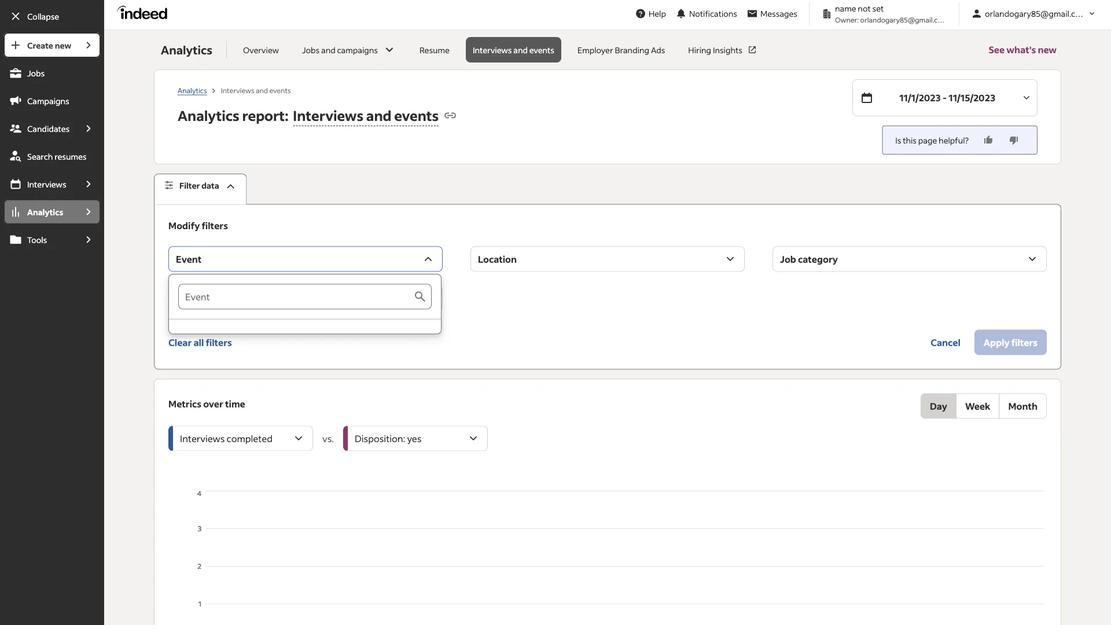 Task type: describe. For each thing, give the bounding box(es) containing it.
candidates link
[[3, 116, 77, 141]]

filter data
[[179, 180, 219, 191]]

1 vertical spatial interviews and events
[[221, 86, 291, 95]]

is
[[896, 135, 901, 145]]

messages link
[[742, 3, 802, 24]]

hiring
[[688, 45, 711, 55]]

employer branding ads
[[578, 45, 665, 55]]

time
[[225, 398, 245, 410]]

not
[[858, 3, 871, 14]]

messages
[[761, 8, 798, 19]]

create new
[[27, 40, 71, 50]]

what's
[[1007, 44, 1036, 56]]

over
[[203, 398, 223, 410]]

events inside the interviews and events link
[[529, 45, 554, 55]]

create
[[27, 40, 53, 50]]

0 vertical spatial analytics link
[[178, 86, 207, 95]]

help
[[649, 8, 666, 19]]

show shareable url image
[[443, 109, 457, 122]]

notifications button
[[671, 1, 742, 26]]

modify
[[168, 219, 200, 231]]

metrics
[[168, 398, 201, 410]]

metrics over time
[[168, 398, 245, 410]]

search resumes
[[27, 151, 87, 161]]

tools
[[27, 234, 47, 245]]

this page is helpful image
[[983, 134, 994, 146]]

name not set owner: orlandogary85@gmail.com element
[[817, 2, 952, 25]]

and inside 'button'
[[321, 45, 336, 55]]

collapse button
[[3, 3, 101, 29]]

clear
[[168, 336, 192, 348]]

see what's new button
[[989, 30, 1057, 69]]

resumes
[[54, 151, 87, 161]]

hiring insights
[[688, 45, 743, 55]]

search resumes link
[[3, 144, 101, 169]]

see what's new
[[989, 44, 1057, 56]]

helpful?
[[939, 135, 969, 145]]

name not set owner: orlandogary85@gmail.com
[[835, 3, 948, 24]]

page
[[918, 135, 937, 145]]

clear all filters
[[168, 336, 232, 348]]

overview
[[243, 45, 279, 55]]

job category button
[[773, 246, 1047, 272]]

orlandogary85@gmail.com inside dropdown button
[[985, 8, 1088, 19]]

new inside menu bar
[[55, 40, 71, 50]]

data
[[202, 180, 219, 191]]

day
[[930, 400, 947, 412]]

campaigns
[[27, 96, 69, 106]]

orlandogary85@gmail.com button
[[967, 3, 1102, 24]]

menu bar containing create new
[[0, 32, 104, 625]]

job category
[[780, 253, 838, 265]]

all
[[194, 336, 204, 348]]

ads
[[651, 45, 665, 55]]

notifications
[[689, 8, 737, 19]]

cancel
[[931, 336, 961, 348]]

insights
[[713, 45, 743, 55]]

jobs for jobs and campaigns
[[302, 45, 320, 55]]

orlandogary85@gmail.com inside name not set owner: orlandogary85@gmail.com
[[860, 15, 948, 24]]



Task type: vqa. For each thing, say whether or not it's contained in the screenshot.
top the charges,
no



Task type: locate. For each thing, give the bounding box(es) containing it.
0 vertical spatial events
[[529, 45, 554, 55]]

job
[[780, 253, 796, 265]]

event
[[176, 253, 202, 265]]

search
[[27, 151, 53, 161]]

help button
[[630, 3, 671, 24]]

interviews
[[473, 45, 512, 55], [221, 86, 254, 95], [293, 106, 364, 124], [27, 179, 66, 189]]

tools link
[[3, 227, 77, 252]]

location button
[[471, 246, 745, 272]]

events
[[529, 45, 554, 55], [269, 86, 291, 95], [394, 106, 439, 124]]

event button
[[168, 246, 443, 272]]

interviews and events button
[[288, 103, 439, 128]]

1 horizontal spatial jobs
[[302, 45, 320, 55]]

2 vertical spatial events
[[394, 106, 439, 124]]

this page is not helpful image
[[1008, 134, 1020, 146]]

see
[[989, 44, 1005, 56]]

orlandogary85@gmail.com up 'see what's new'
[[985, 8, 1088, 19]]

filters inside button
[[206, 336, 232, 348]]

category
[[798, 253, 838, 265]]

11/1/2023
[[900, 92, 941, 104]]

jobs inside 'button'
[[302, 45, 320, 55]]

jobs and campaigns
[[302, 45, 378, 55]]

events left employer
[[529, 45, 554, 55]]

cancel button
[[922, 330, 970, 355]]

vs.
[[322, 432, 334, 444]]

month
[[1009, 400, 1038, 412]]

name
[[835, 3, 856, 14]]

orlandogary85@gmail.com
[[985, 8, 1088, 19], [860, 15, 948, 24]]

orlandogary85@gmail.com down set
[[860, 15, 948, 24]]

interviews and events link
[[466, 37, 561, 63]]

create new link
[[3, 32, 77, 58]]

overview link
[[236, 37, 286, 63]]

campaigns link
[[3, 88, 101, 113]]

0 vertical spatial interviews and events
[[473, 45, 554, 55]]

jobs inside menu bar
[[27, 68, 45, 78]]

event list box
[[169, 275, 441, 334]]

0 horizontal spatial events
[[269, 86, 291, 95]]

interviews and events inside the interviews and events link
[[473, 45, 554, 55]]

Event field
[[178, 284, 413, 309]]

1 horizontal spatial events
[[394, 106, 439, 124]]

1 horizontal spatial orlandogary85@gmail.com
[[985, 8, 1088, 19]]

interviews link
[[3, 171, 77, 197]]

new right what's
[[1038, 44, 1057, 56]]

1 horizontal spatial new
[[1038, 44, 1057, 56]]

week
[[965, 400, 991, 412]]

resume
[[420, 45, 450, 55]]

region
[[168, 488, 1047, 625]]

menu bar
[[0, 32, 104, 625]]

11/1/2023 - 11/15/2023
[[900, 92, 996, 104]]

1 vertical spatial analytics link
[[3, 199, 77, 225]]

set
[[873, 3, 884, 14]]

jobs and campaigns button
[[295, 37, 403, 63]]

location
[[478, 253, 517, 265]]

0 horizontal spatial new
[[55, 40, 71, 50]]

events up report:
[[269, 86, 291, 95]]

filters right the "modify"
[[202, 219, 228, 231]]

0 horizontal spatial orlandogary85@gmail.com
[[860, 15, 948, 24]]

filters right the all
[[206, 336, 232, 348]]

1 horizontal spatial interviews and events
[[473, 45, 554, 55]]

jobs for jobs
[[27, 68, 45, 78]]

indeed home image
[[117, 5, 173, 19]]

clear all filters button
[[168, 330, 232, 355]]

-
[[943, 92, 947, 104]]

report:
[[242, 106, 288, 124]]

0 vertical spatial filters
[[202, 219, 228, 231]]

1 vertical spatial jobs
[[27, 68, 45, 78]]

filter
[[179, 180, 200, 191]]

2 horizontal spatial events
[[529, 45, 554, 55]]

interviews and events
[[473, 45, 554, 55], [221, 86, 291, 95]]

branding
[[615, 45, 649, 55]]

jobs link
[[3, 60, 101, 86]]

new
[[55, 40, 71, 50], [1038, 44, 1057, 56]]

analytics link
[[178, 86, 207, 95], [3, 199, 77, 225]]

0 horizontal spatial interviews and events
[[221, 86, 291, 95]]

1 horizontal spatial analytics link
[[178, 86, 207, 95]]

1 vertical spatial events
[[269, 86, 291, 95]]

11/15/2023
[[949, 92, 996, 104]]

jobs
[[302, 45, 320, 55], [27, 68, 45, 78]]

resume link
[[413, 37, 457, 63]]

1 vertical spatial filters
[[206, 336, 232, 348]]

jobs down create new link
[[27, 68, 45, 78]]

collapse
[[27, 11, 59, 21]]

analytics report: interviews and events
[[178, 106, 439, 124]]

0 horizontal spatial analytics link
[[3, 199, 77, 225]]

jobs left campaigns
[[302, 45, 320, 55]]

new inside button
[[1038, 44, 1057, 56]]

owner:
[[835, 15, 859, 24]]

filter data button
[[154, 174, 247, 205]]

modify filters
[[168, 219, 228, 231]]

new right create at the top left
[[55, 40, 71, 50]]

interviews inside 'link'
[[27, 179, 66, 189]]

this
[[903, 135, 917, 145]]

employer branding ads link
[[571, 37, 672, 63]]

analytics
[[161, 42, 212, 57], [178, 86, 207, 95], [178, 106, 239, 124], [27, 207, 63, 217]]

events left show shareable url image at the top left
[[394, 106, 439, 124]]

candidates
[[27, 123, 70, 134]]

campaigns
[[337, 45, 378, 55]]

and
[[321, 45, 336, 55], [514, 45, 528, 55], [256, 86, 268, 95], [366, 106, 392, 124]]

0 horizontal spatial jobs
[[27, 68, 45, 78]]

filters
[[202, 219, 228, 231], [206, 336, 232, 348]]

employer
[[578, 45, 613, 55]]

is this page helpful?
[[896, 135, 969, 145]]

hiring insights link
[[681, 37, 765, 63]]

0 vertical spatial jobs
[[302, 45, 320, 55]]



